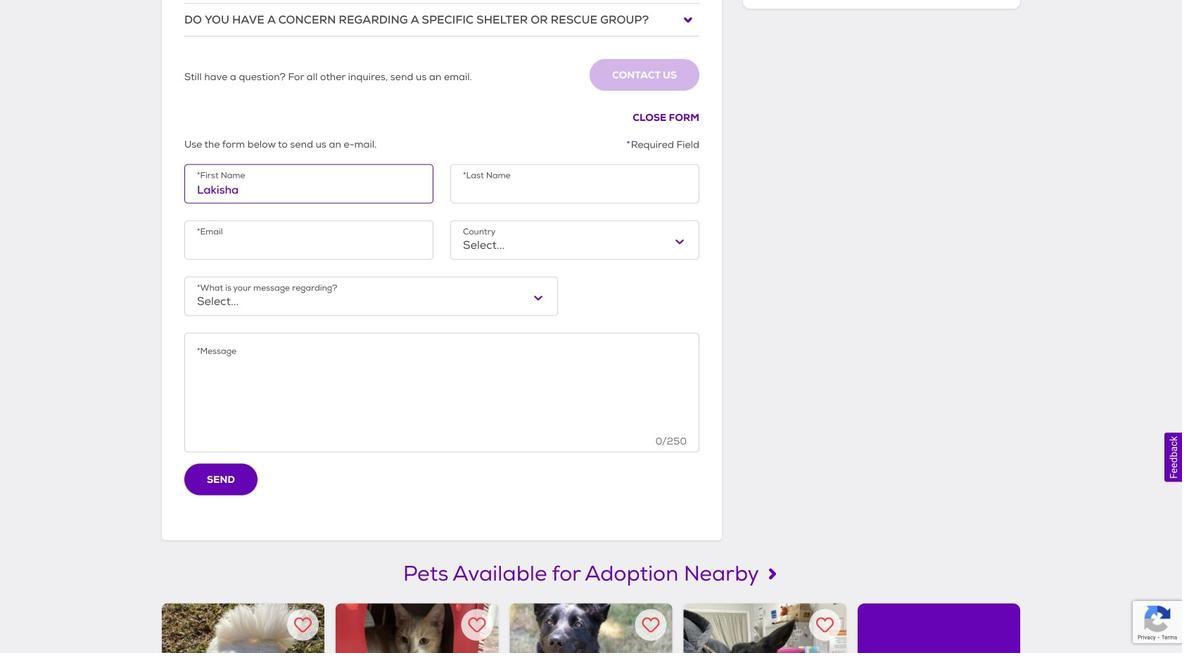 Task type: describe. For each thing, give the bounding box(es) containing it.
favorite zoey image
[[642, 617, 660, 634]]

leo, adoptable, senior male domestic short hair, in mahwah, nj. image
[[336, 604, 499, 654]]

favorite snow white has been adopted with leo image
[[294, 617, 312, 634]]

zoey, adoptable, adult female german shepherd dog & australian cattle dog / blue heeler, in oakland, nj. image
[[510, 604, 673, 654]]



Task type: locate. For each thing, give the bounding box(es) containing it.
snow white has been adopted with leo, adoptable, young female pekingese, in hillsdale, nj. image
[[162, 604, 325, 654]]

ricky martin, adoptable, young male dwarf, in oakland, nj. image
[[684, 604, 847, 654]]

None text field
[[197, 182, 421, 198]]

22512 image
[[684, 16, 693, 24]]

favorite leo image
[[468, 617, 486, 634]]

group
[[743, 0, 1021, 9]]

favorite ricky martin image
[[816, 617, 834, 634]]

None text field
[[197, 358, 687, 414]]



Task type: vqa. For each thing, say whether or not it's contained in the screenshot.
Privacy 'alert dialog'
no



